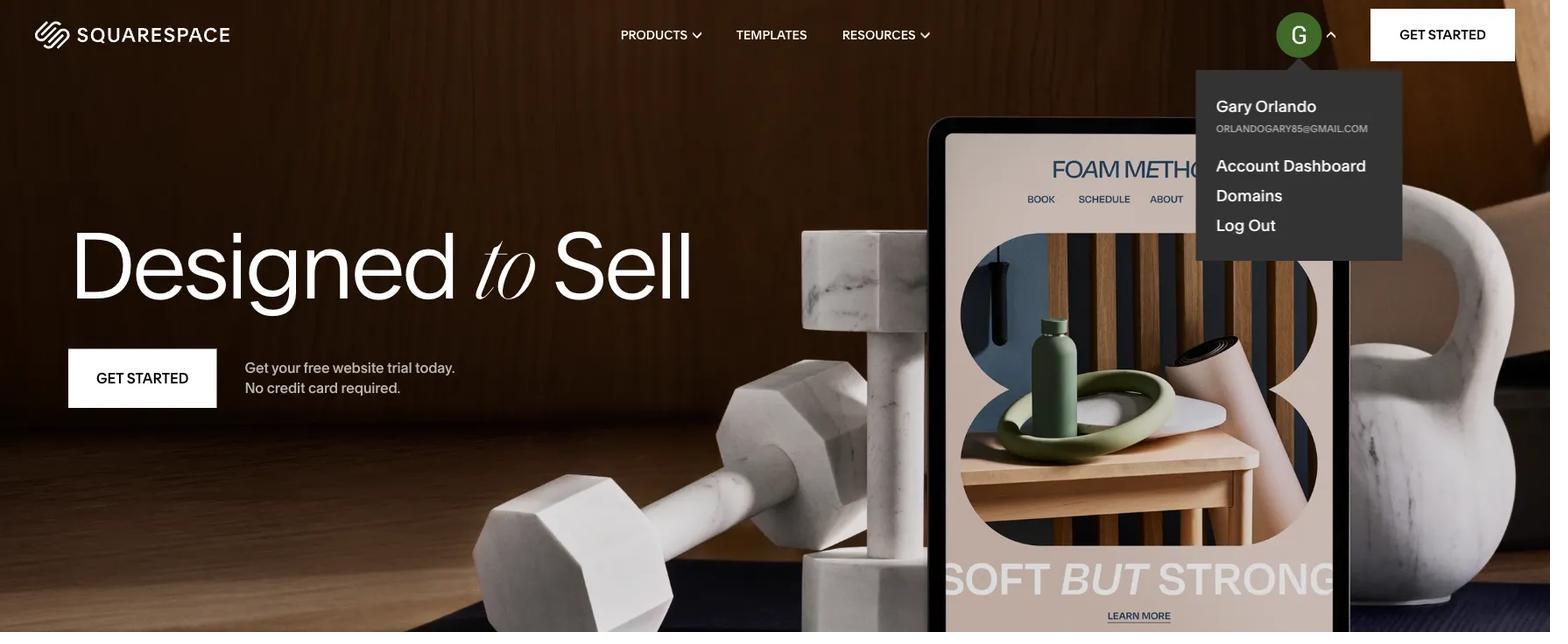 Task type: vqa. For each thing, say whether or not it's contained in the screenshot.
Blog at the top of page
no



Task type: locate. For each thing, give the bounding box(es) containing it.
get started
[[1400, 27, 1487, 43], [96, 370, 189, 387]]

orlando
[[1256, 96, 1317, 116]]

domains link
[[1217, 186, 1383, 205]]

get started for the right get started link
[[1400, 27, 1487, 43]]

2 horizontal spatial get
[[1400, 27, 1426, 43]]

trial
[[387, 360, 412, 377]]

designed
[[68, 209, 457, 322]]

gary orlando orlandogary85@gmail.com
[[1217, 96, 1369, 134]]

templates
[[737, 28, 807, 42]]

1 vertical spatial get started link
[[68, 349, 217, 408]]

1 horizontal spatial started
[[1429, 27, 1487, 43]]

squarespace logo link
[[35, 21, 331, 49]]

0 horizontal spatial get started link
[[68, 349, 217, 408]]

1 vertical spatial get started
[[96, 370, 189, 387]]

get started link
[[1371, 9, 1516, 61], [68, 349, 217, 408]]

your
[[272, 360, 300, 377]]

products button
[[621, 0, 702, 70]]

0 horizontal spatial get started
[[96, 370, 189, 387]]

out
[[1249, 216, 1277, 235]]

account dashboard link
[[1217, 156, 1383, 175]]

1 horizontal spatial get started link
[[1371, 9, 1516, 61]]

1 horizontal spatial get started
[[1400, 27, 1487, 43]]

website
[[333, 360, 384, 377]]

0 horizontal spatial get
[[96, 370, 124, 387]]

0 vertical spatial get started link
[[1371, 9, 1516, 61]]

get
[[1400, 27, 1426, 43], [245, 360, 269, 377], [96, 370, 124, 387]]

get inside get your free website trial today. no credit card required.
[[245, 360, 269, 377]]

gary
[[1217, 96, 1252, 116]]

0 horizontal spatial started
[[127, 370, 189, 387]]

1 vertical spatial started
[[127, 370, 189, 387]]

started
[[1429, 27, 1487, 43], [127, 370, 189, 387]]

sell
[[552, 209, 693, 322]]

1 horizontal spatial get
[[245, 360, 269, 377]]

0 vertical spatial get started
[[1400, 27, 1487, 43]]

account dashboard
[[1217, 156, 1367, 175]]



Task type: describe. For each thing, give the bounding box(es) containing it.
log
[[1217, 216, 1245, 235]]

products
[[621, 28, 688, 42]]

to
[[476, 229, 533, 321]]

squarespace logo image
[[35, 21, 230, 49]]

get started for the left get started link
[[96, 370, 189, 387]]

log out link
[[1217, 216, 1277, 235]]

today.
[[415, 360, 455, 377]]

required.
[[341, 379, 401, 396]]

credit
[[267, 379, 305, 396]]

templates link
[[737, 0, 807, 70]]

card
[[308, 379, 338, 396]]

designed to sell
[[68, 209, 693, 322]]

dashboard
[[1284, 156, 1367, 175]]

free
[[304, 360, 330, 377]]

resources button
[[843, 0, 930, 70]]

0 vertical spatial started
[[1429, 27, 1487, 43]]

log out
[[1217, 216, 1277, 235]]

orlandogary85@gmail.com
[[1217, 123, 1369, 134]]

domains
[[1217, 186, 1283, 205]]

no
[[245, 379, 264, 396]]

account
[[1217, 156, 1280, 175]]

resources
[[843, 28, 916, 42]]

get your free website trial today. no credit card required.
[[245, 360, 455, 396]]



